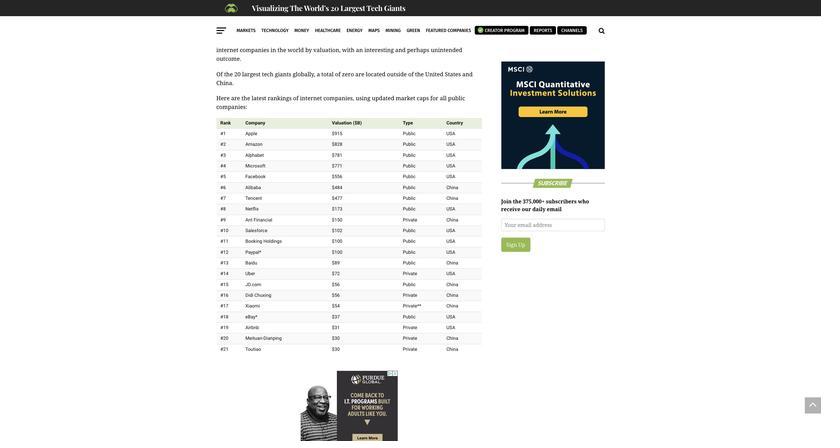 Task type: describe. For each thing, give the bounding box(es) containing it.
china for baidu
[[446, 260, 458, 266]]

#1
[[220, 131, 226, 137]]

0 vertical spatial the
[[290, 3, 303, 13]]

the inside here are the latest rankings of internet companies, using updated market caps for all public companies:
[[242, 94, 250, 102]]

private for toutiao
[[403, 347, 417, 352]]

paypal*
[[245, 250, 261, 255]]

of inside here are the latest rankings of internet companies, using updated market caps for all public companies:
[[293, 94, 299, 102]]

amazon
[[245, 142, 263, 147]]

china for tencent
[[446, 196, 458, 201]]

technology
[[261, 28, 289, 33]]

valuation,
[[313, 46, 341, 54]]

msci direct indexing image
[[501, 61, 605, 169]]

receive
[[501, 206, 520, 213]]

usa for salesforce
[[446, 228, 455, 234]]

technology link
[[259, 23, 291, 39]]

rapidly-
[[292, 6, 314, 13]]

the down pharma,
[[282, 6, 291, 13]]

internet inside here are the latest rankings of internet companies, using updated market caps for all public companies:
[[300, 94, 322, 102]]

usa for paypal*
[[446, 250, 455, 255]]

usa for alphabet
[[446, 153, 455, 158]]

public for jd.com
[[403, 282, 416, 288]]

states
[[445, 70, 461, 78]]

the inside join the 375,000+ subscribers who receive our daily email
[[513, 198, 521, 205]]

$771
[[332, 163, 342, 169]]

maps
[[368, 28, 380, 33]]

#14
[[220, 271, 228, 277]]

the right well,
[[472, 0, 480, 5]]

public for tencent
[[403, 196, 416, 201]]

ebay*
[[245, 314, 257, 320]]

china for toutiao
[[446, 347, 458, 352]]

#20
[[220, 336, 228, 341]]

well,
[[457, 0, 470, 5]]

type
[[403, 120, 413, 126]]

visualizing
[[252, 3, 288, 13]]

and inside of the 20 largest tech giants globally, a total of zero are located outside of the united states and china.
[[462, 70, 473, 78]]

caps
[[417, 94, 429, 102]]

with
[[342, 46, 355, 54]]

public for facebook
[[403, 174, 416, 180]]

subscribers
[[546, 198, 577, 205]]

total
[[321, 70, 334, 78]]

usa for ebay*
[[446, 314, 455, 320]]

20 inside of the 20 largest tech giants globally, a total of zero are located outside of the united states and china.
[[234, 70, 241, 78]]

updated
[[372, 94, 394, 102]]

$56 for public
[[332, 282, 340, 288]]

ant
[[245, 217, 253, 223]]

$56 for private
[[332, 293, 340, 298]]

geographic
[[399, 0, 429, 5]]

sign
[[506, 241, 517, 248]]

united
[[425, 70, 443, 78]]

china for didi chuxing
[[446, 293, 458, 298]]

$556
[[332, 174, 342, 180]]

join the 375,000+ subscribers who receive our daily email
[[501, 198, 589, 213]]

booking holdings
[[245, 239, 282, 244]]

$781
[[332, 153, 342, 158]]

reports link
[[530, 26, 556, 35]]

toutiao
[[245, 347, 261, 352]]

up
[[518, 241, 525, 248]]

our
[[522, 206, 531, 213]]

meituan-
[[245, 336, 264, 341]]

$100 for paypal*
[[332, 250, 342, 255]]

company
[[245, 120, 265, 126]]

tech inside of the 20 largest tech giants globally, a total of zero are located outside of the united states and china.
[[262, 70, 273, 78]]

join
[[501, 198, 512, 205]]

the up cannot
[[234, 0, 243, 5]]

an
[[356, 46, 363, 54]]

reports
[[534, 28, 552, 33]]

visual capitalist image
[[216, 3, 245, 13]]

here are the latest rankings of internet companies, using updated market caps for all public companies:
[[216, 94, 465, 111]]

creator program
[[484, 28, 525, 33]]

as
[[450, 0, 456, 5]]

in
[[271, 46, 276, 54]]

private**
[[403, 304, 421, 309]]

the left top on the top
[[462, 37, 470, 45]]

using
[[356, 94, 370, 102]]

who
[[578, 198, 589, 205]]

sign up
[[506, 241, 525, 248]]

china for xiaomi
[[446, 304, 458, 309]]

financial
[[254, 217, 272, 223]]

all
[[440, 94, 447, 102]]

money link
[[292, 23, 311, 39]]

green
[[407, 28, 420, 33]]

usa for netflix
[[446, 207, 455, 212]]

didi chuxing
[[245, 293, 271, 298]]

public for apple
[[403, 131, 416, 137]]

public for microsoft
[[403, 163, 416, 169]]

chuxing
[[254, 293, 271, 298]]

usa for uber
[[446, 271, 455, 277]]

$30 for meituan-dianping
[[332, 336, 340, 341]]

energy link
[[344, 23, 365, 39]]

#5
[[220, 174, 226, 180]]

markets
[[237, 28, 256, 33]]

usa for airbnb
[[446, 325, 455, 331]]

#21
[[220, 347, 228, 352]]

same
[[216, 6, 231, 13]]

dianping
[[264, 336, 282, 341]]

green check-mark icon image
[[477, 27, 484, 33]]

sign up button
[[501, 238, 530, 252]]

1 horizontal spatial tech
[[366, 3, 382, 13]]

public for netflix
[[403, 207, 416, 212]]

jd.com
[[245, 282, 261, 288]]

tech inside while the banking, pharma, energy, and retail industries also have geographic spread as well, the same cannot be said for the rapidly-growing tech industry.
[[338, 6, 349, 13]]

of right outside
[[408, 70, 414, 78]]

are inside of the 20 largest tech giants globally, a total of zero are located outside of the united states and china.
[[355, 70, 364, 78]]

Join the 375,000+ subscribers who receive our daily email email field
[[501, 219, 605, 231]]

of the 20 largest tech giants globally, a total of zero are located outside of the united states and china.
[[216, 70, 473, 87]]

country
[[446, 120, 463, 126]]

report highlighted the top internet companies in the world by valuation, with an interesting and perhaps unintended outcome.
[[216, 37, 481, 63]]

public for alphabet
[[403, 153, 416, 158]]

the clash of tech titans
[[216, 21, 312, 33]]

titans
[[287, 21, 312, 33]]

the left united
[[415, 70, 424, 78]]

#11
[[220, 239, 228, 244]]

cannot
[[232, 6, 251, 13]]

valuation ($b)
[[332, 120, 362, 126]]

usa for booking holdings
[[446, 239, 455, 244]]

green link
[[404, 23, 422, 39]]

the right of
[[224, 70, 233, 78]]

private for ant financial
[[403, 217, 417, 223]]

china.
[[216, 79, 234, 87]]

outside
[[387, 70, 407, 78]]

clash
[[233, 21, 255, 33]]



Task type: vqa. For each thing, say whether or not it's contained in the screenshot.


Task type: locate. For each thing, give the bounding box(es) containing it.
4 china from the top
[[446, 260, 458, 266]]

usa for facebook
[[446, 174, 455, 180]]

1 horizontal spatial are
[[355, 70, 364, 78]]

largest
[[242, 70, 260, 78]]

9 usa from the top
[[446, 250, 455, 255]]

channels
[[561, 28, 583, 33]]

perhaps
[[407, 46, 429, 54]]

$100 up $89
[[332, 250, 342, 255]]

tech left have
[[366, 3, 382, 13]]

companies
[[448, 28, 471, 33]]

$100 for booking holdings
[[332, 239, 342, 244]]

china for meituan-dianping
[[446, 336, 458, 341]]

10 usa from the top
[[446, 271, 455, 277]]

2 usa from the top
[[446, 142, 455, 147]]

6 usa from the top
[[446, 207, 455, 212]]

$56 down $72
[[332, 282, 340, 288]]

1 public from the top
[[403, 131, 416, 137]]

private for didi chuxing
[[403, 293, 417, 298]]

the left latest
[[242, 94, 250, 102]]

8 china from the top
[[446, 336, 458, 341]]

0 horizontal spatial tech
[[267, 21, 285, 33]]

and inside while the banking, pharma, energy, and retail industries also have geographic spread as well, the same cannot be said for the rapidly-growing tech industry.
[[315, 0, 325, 5]]

public for ebay*
[[403, 314, 416, 320]]

9 public from the top
[[403, 228, 416, 234]]

creator program link
[[475, 26, 528, 35]]

5 china from the top
[[446, 282, 458, 288]]

alphabet
[[245, 153, 264, 158]]

china for ant financial
[[446, 217, 458, 223]]

#16
[[220, 293, 228, 298]]

uber
[[245, 271, 255, 277]]

#8
[[220, 207, 226, 212]]

private for airbnb
[[403, 325, 417, 331]]

$484
[[332, 185, 342, 190]]

1 $30 from the top
[[332, 336, 340, 341]]

money
[[294, 28, 309, 33]]

5 private from the top
[[403, 336, 417, 341]]

10 public from the top
[[403, 239, 416, 244]]

0 horizontal spatial tech
[[262, 70, 273, 78]]

private
[[403, 217, 417, 223], [403, 271, 417, 277], [403, 293, 417, 298], [403, 325, 417, 331], [403, 336, 417, 341], [403, 347, 417, 352]]

subscribe
[[537, 180, 568, 187]]

the up receive
[[513, 198, 521, 205]]

1 vertical spatial the
[[216, 21, 231, 33]]

1 china from the top
[[446, 185, 458, 190]]

1 vertical spatial 20
[[234, 70, 241, 78]]

tech down retail
[[338, 6, 349, 13]]

$100
[[332, 239, 342, 244], [332, 250, 342, 255]]

0 vertical spatial and
[[315, 0, 325, 5]]

#10
[[220, 228, 228, 234]]

2 $30 from the top
[[332, 347, 340, 352]]

advertisement element
[[300, 371, 398, 441]]

private for meituan-dianping
[[403, 336, 417, 341]]

and up growing
[[315, 0, 325, 5]]

the up titans
[[290, 3, 303, 13]]

usa for apple
[[446, 131, 455, 137]]

0 vertical spatial tech
[[338, 6, 349, 13]]

0 vertical spatial $100
[[332, 239, 342, 244]]

public
[[403, 131, 416, 137], [403, 142, 416, 147], [403, 153, 416, 158], [403, 163, 416, 169], [403, 174, 416, 180], [403, 185, 416, 190], [403, 196, 416, 201], [403, 207, 416, 212], [403, 228, 416, 234], [403, 239, 416, 244], [403, 250, 416, 255], [403, 260, 416, 266], [403, 282, 416, 288], [403, 314, 416, 320]]

$56
[[332, 282, 340, 288], [332, 293, 340, 298]]

$72
[[332, 271, 340, 277]]

7 china from the top
[[446, 304, 458, 309]]

11 public from the top
[[403, 250, 416, 255]]

0 horizontal spatial and
[[315, 0, 325, 5]]

giants
[[384, 3, 405, 13]]

8 usa from the top
[[446, 239, 455, 244]]

7 public from the top
[[403, 196, 416, 201]]

375,000+
[[523, 198, 545, 205]]

0 horizontal spatial 20
[[234, 70, 241, 78]]

featured
[[426, 28, 446, 33]]

1 usa from the top
[[446, 131, 455, 137]]

featured companies link
[[424, 23, 473, 39]]

1 vertical spatial $56
[[332, 293, 340, 298]]

airbnb
[[245, 325, 259, 331]]

#15
[[220, 282, 228, 288]]

$100 down $102 at left
[[332, 239, 342, 244]]

visualizing the world's 20 largest tech giants
[[252, 3, 405, 13]]

industry.
[[351, 6, 375, 13]]

and inside report highlighted the top internet companies in the world by valuation, with an interesting and perhaps unintended outcome.
[[395, 46, 406, 54]]

tencent
[[245, 196, 262, 201]]

6 china from the top
[[446, 293, 458, 298]]

largest
[[340, 3, 365, 13]]

are
[[355, 70, 364, 78], [231, 94, 240, 102]]

1 vertical spatial tech
[[267, 21, 285, 33]]

interesting
[[364, 46, 394, 54]]

china
[[446, 185, 458, 190], [446, 196, 458, 201], [446, 217, 458, 223], [446, 260, 458, 266], [446, 282, 458, 288], [446, 293, 458, 298], [446, 304, 458, 309], [446, 336, 458, 341], [446, 347, 458, 352]]

daily
[[532, 206, 546, 213]]

4 usa from the top
[[446, 163, 455, 169]]

2 vertical spatial and
[[462, 70, 473, 78]]

markets link
[[234, 23, 258, 39]]

$89
[[332, 260, 340, 266]]

internet
[[216, 46, 238, 54], [300, 94, 322, 102]]

netflix
[[245, 207, 259, 212]]

0 vertical spatial 20
[[330, 3, 339, 13]]

1 vertical spatial $100
[[332, 250, 342, 255]]

0 vertical spatial for
[[273, 6, 281, 13]]

1 horizontal spatial tech
[[338, 6, 349, 13]]

#18
[[220, 314, 228, 320]]

of right rankings
[[293, 94, 299, 102]]

3 private from the top
[[403, 293, 417, 298]]

usa for amazon
[[446, 142, 455, 147]]

industries
[[343, 0, 370, 5]]

companies
[[240, 46, 269, 54]]

3 china from the top
[[446, 217, 458, 223]]

internet down "globally,"
[[300, 94, 322, 102]]

1 horizontal spatial 20
[[330, 3, 339, 13]]

#19
[[220, 325, 228, 331]]

4 private from the top
[[403, 325, 417, 331]]

6 private from the top
[[403, 347, 417, 352]]

holdings
[[263, 239, 282, 244]]

the
[[234, 0, 243, 5], [472, 0, 480, 5], [282, 6, 291, 13], [462, 37, 470, 45], [278, 46, 286, 54], [224, 70, 233, 78], [415, 70, 424, 78], [242, 94, 250, 102], [513, 198, 521, 205]]

9 china from the top
[[446, 347, 458, 352]]

for
[[273, 6, 281, 13], [430, 94, 438, 102]]

0 horizontal spatial for
[[273, 6, 281, 13]]

featured companies
[[426, 28, 471, 33]]

private for uber
[[403, 271, 417, 277]]

5 usa from the top
[[446, 174, 455, 180]]

$30 for toutiao
[[332, 347, 340, 352]]

2 public from the top
[[403, 142, 416, 147]]

12 usa from the top
[[446, 325, 455, 331]]

of right markets
[[257, 21, 265, 33]]

growing
[[314, 6, 336, 13]]

and
[[315, 0, 325, 5], [395, 46, 406, 54], [462, 70, 473, 78]]

salesforce
[[245, 228, 267, 234]]

1 vertical spatial and
[[395, 46, 406, 54]]

spread
[[430, 0, 449, 5]]

apple
[[245, 131, 257, 137]]

public for salesforce
[[403, 228, 416, 234]]

and left perhaps
[[395, 46, 406, 54]]

unintended
[[431, 46, 462, 54]]

($b)
[[353, 120, 362, 126]]

for inside here are the latest rankings of internet companies, using updated market caps for all public companies:
[[430, 94, 438, 102]]

usa for microsoft
[[446, 163, 455, 169]]

8 public from the top
[[403, 207, 416, 212]]

2 horizontal spatial and
[[462, 70, 473, 78]]

public for paypal*
[[403, 250, 416, 255]]

are inside here are the latest rankings of internet companies, using updated market caps for all public companies:
[[231, 94, 240, 102]]

3 usa from the top
[[446, 153, 455, 158]]

0 horizontal spatial are
[[231, 94, 240, 102]]

12 public from the top
[[403, 260, 416, 266]]

6 public from the top
[[403, 185, 416, 190]]

tech down the visualizing
[[267, 21, 285, 33]]

$54
[[332, 304, 340, 309]]

#3
[[220, 153, 226, 158]]

report
[[411, 37, 428, 45]]

11 usa from the top
[[446, 314, 455, 320]]

2 $100 from the top
[[332, 250, 342, 255]]

giants
[[275, 70, 291, 78]]

$31
[[332, 325, 340, 331]]

while the banking, pharma, energy, and retail industries also have geographic spread as well, the same cannot be said for the rapidly-growing tech industry.
[[216, 0, 480, 13]]

are up the 'companies:'
[[231, 94, 240, 102]]

for left all
[[430, 94, 438, 102]]

1 private from the top
[[403, 217, 417, 223]]

the down same
[[216, 21, 231, 33]]

2 $56 from the top
[[332, 293, 340, 298]]

of left zero
[[335, 70, 341, 78]]

world
[[288, 46, 304, 54]]

$37
[[332, 314, 340, 320]]

7 usa from the top
[[446, 228, 455, 234]]

1 vertical spatial tech
[[262, 70, 273, 78]]

companies,
[[323, 94, 354, 102]]

public for baidu
[[403, 260, 416, 266]]

maps link
[[366, 23, 382, 39]]

#4
[[220, 163, 226, 169]]

0 vertical spatial internet
[[216, 46, 238, 54]]

14 public from the top
[[403, 314, 416, 320]]

meituan-dianping
[[245, 336, 282, 341]]

valuation
[[332, 120, 352, 126]]

have
[[384, 0, 397, 5]]

tech left giants
[[262, 70, 273, 78]]

4 public from the top
[[403, 163, 416, 169]]

public for alibaba
[[403, 185, 416, 190]]

internet inside report highlighted the top internet companies in the world by valuation, with an interesting and perhaps unintended outcome.
[[216, 46, 238, 54]]

0 vertical spatial tech
[[366, 3, 382, 13]]

email
[[547, 206, 562, 213]]

2 private from the top
[[403, 271, 417, 277]]

3 public from the top
[[403, 153, 416, 158]]

retail
[[327, 0, 341, 5]]

1 horizontal spatial for
[[430, 94, 438, 102]]

of
[[216, 70, 223, 78]]

0 horizontal spatial the
[[216, 21, 231, 33]]

13 public from the top
[[403, 282, 416, 288]]

alibaba
[[245, 185, 261, 190]]

#13
[[220, 260, 228, 266]]

0 vertical spatial $56
[[332, 282, 340, 288]]

by
[[305, 46, 312, 54]]

5 public from the top
[[403, 174, 416, 180]]

1 vertical spatial internet
[[300, 94, 322, 102]]

rankings
[[268, 94, 292, 102]]

1 horizontal spatial and
[[395, 46, 406, 54]]

china for alibaba
[[446, 185, 458, 190]]

china for jd.com
[[446, 282, 458, 288]]

0 vertical spatial $30
[[332, 336, 340, 341]]

booking
[[245, 239, 262, 244]]

1 vertical spatial $30
[[332, 347, 340, 352]]

2 china from the top
[[446, 196, 458, 201]]

0 vertical spatial are
[[355, 70, 364, 78]]

1 $100 from the top
[[332, 239, 342, 244]]

the right in
[[278, 46, 286, 54]]

internet up outcome.
[[216, 46, 238, 54]]

$915
[[332, 131, 342, 137]]

rank
[[220, 120, 231, 126]]

public for amazon
[[403, 142, 416, 147]]

are right zero
[[355, 70, 364, 78]]

creator
[[485, 28, 503, 33]]

1 $56 from the top
[[332, 282, 340, 288]]

here
[[216, 94, 230, 102]]

1 vertical spatial are
[[231, 94, 240, 102]]

and right states
[[462, 70, 473, 78]]

#6
[[220, 185, 226, 190]]

1 horizontal spatial the
[[290, 3, 303, 13]]

for down pharma,
[[273, 6, 281, 13]]

0 horizontal spatial internet
[[216, 46, 238, 54]]

the
[[290, 3, 303, 13], [216, 21, 231, 33]]

public for booking holdings
[[403, 239, 416, 244]]

$56 up $54
[[332, 293, 340, 298]]

also
[[372, 0, 382, 5]]

1 horizontal spatial internet
[[300, 94, 322, 102]]

1 vertical spatial for
[[430, 94, 438, 102]]

$102
[[332, 228, 342, 234]]

for inside while the banking, pharma, energy, and retail industries also have geographic spread as well, the same cannot be said for the rapidly-growing tech industry.
[[273, 6, 281, 13]]



